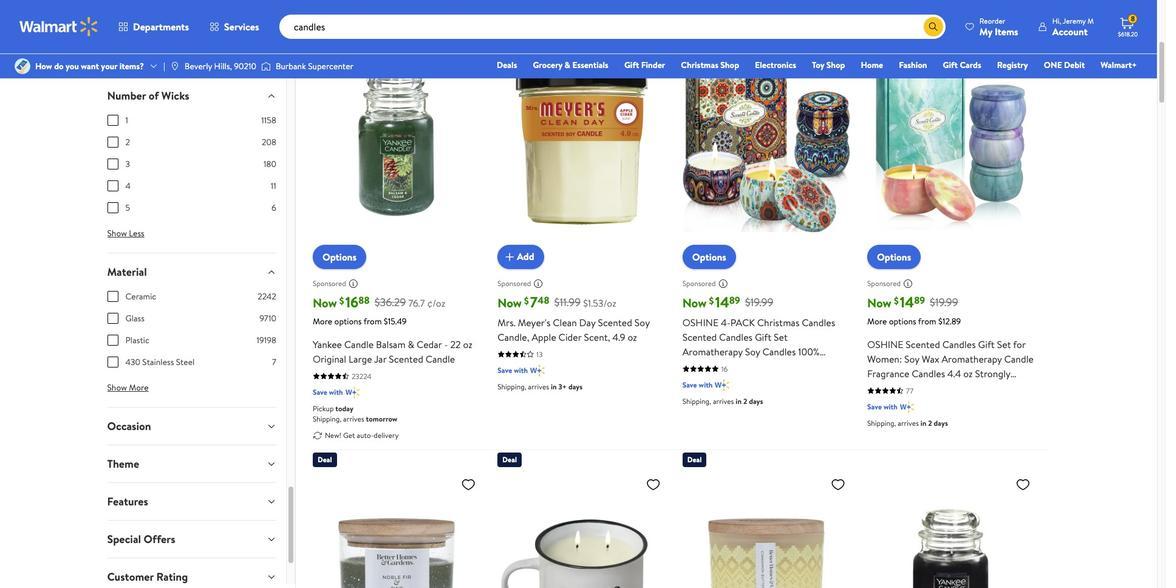Task type: describe. For each thing, give the bounding box(es) containing it.
& inside the yankee candle balsam & cedar - 22 oz original large jar scented candle
[[408, 338, 415, 351]]

$1.53/oz
[[584, 296, 617, 310]]

arrives down "halloween" on the right
[[898, 418, 919, 428]]

yankee candle midsummer's night - 22 oz original large jar scented candle image
[[868, 472, 1036, 588]]

tomorrow
[[366, 414, 398, 424]]

add to favorites list, mrs. meyer's clean day scented soy candle, apple cider scent, 4.9 oz image
[[646, 37, 661, 52]]

add to favorites list, mainstays reusable 13oz peace on earth mug scented candle, vanilla image
[[646, 477, 661, 492]]

soy inside the oshine scented candles gift set for women: soy wax aromatherapy candle fragrance candles 4.4 oz strongly fragrance essential oils for stress relief halloween christmas birthday mother's day
[[905, 352, 920, 366]]

walmart plus image for 14
[[901, 401, 915, 413]]

gift finder
[[625, 59, 666, 71]]

apple
[[532, 330, 557, 344]]

show less
[[107, 227, 145, 239]]

clean
[[553, 316, 577, 329]]

1 horizontal spatial 16
[[722, 364, 728, 374]]

stress inside now $ 14 89 $19.99 oshine 4-pack christmas candles scented candles gift set aromatherapy soy candles 100% natural soy 4.4 oz strongly fragrance stress relief for mother's day,valentine's day,birthday,anniversary
[[683, 374, 708, 388]]

toy shop link
[[807, 58, 851, 72]]

89 for now $ 14 89 $19.99 oshine 4-pack christmas candles scented candles gift set aromatherapy soy candles 100% natural soy 4.4 oz strongly fragrance stress relief for mother's day,valentine's day,birthday,anniversary
[[730, 294, 741, 307]]

options link for oshine 4-pack christmas candles scented candles gift set aromatherapy soy candles 100% natural soy 4.4 oz strongly fragrance stress relief for mother's day,valentine's day,birthday,anniversary
[[683, 245, 737, 269]]

grocery
[[533, 59, 563, 71]]

services button
[[199, 12, 270, 41]]

walmart image
[[19, 17, 98, 36]]

day,valentine's
[[683, 389, 746, 402]]

4.4 inside the oshine scented candles gift set for women: soy wax aromatherapy candle fragrance candles 4.4 oz strongly fragrance essential oils for stress relief halloween christmas birthday mother's day
[[948, 367, 962, 380]]

relief inside the oshine scented candles gift set for women: soy wax aromatherapy candle fragrance candles 4.4 oz strongly fragrance essential oils for stress relief halloween christmas birthday mother's day
[[868, 396, 892, 409]]

add to favorites list, oshine scented candles gift set for women: soy wax aromatherapy candle fragrance candles 4.4 oz strongly fragrance essential oils for stress relief halloween christmas birthday mother's day image
[[1016, 37, 1031, 52]]

finder
[[642, 59, 666, 71]]

days for 14
[[749, 396, 764, 406]]

walmart plus image for 16
[[346, 386, 360, 399]]

reorder
[[980, 15, 1006, 26]]

women:
[[868, 352, 903, 366]]

sponsored for oshine 4-pack christmas candles scented candles gift set aromatherapy soy candles 100% natural soy 4.4 oz strongly fragrance stress relief for mother's day,valentine's day,birthday,anniversary
[[683, 278, 716, 289]]

with down 'natural'
[[699, 380, 713, 390]]

11
[[271, 180, 276, 192]]

1 horizontal spatial candle
[[426, 352, 455, 366]]

departments
[[133, 20, 189, 33]]

for inside now $ 14 89 $19.99 oshine 4-pack christmas candles scented candles gift set aromatherapy soy candles 100% natural soy 4.4 oz strongly fragrance stress relief for mother's day,valentine's day,birthday,anniversary
[[737, 374, 750, 388]]

registry link
[[992, 58, 1034, 72]]

shop for toy shop
[[827, 59, 846, 71]]

9710
[[260, 312, 276, 325]]

2242
[[258, 291, 276, 303]]

jar
[[374, 352, 387, 366]]

shipping, inside 'pickup today shipping, arrives tomorrow'
[[313, 414, 342, 424]]

gift inside now $ 14 89 $19.99 oshine 4-pack christmas candles scented candles gift set aromatherapy soy candles 100% natural soy 4.4 oz strongly fragrance stress relief for mother's day,valentine's day,birthday,anniversary
[[755, 330, 772, 344]]

steel
[[176, 356, 195, 368]]

90210
[[234, 60, 256, 72]]

day inside the oshine scented candles gift set for women: soy wax aromatherapy candle fragrance candles 4.4 oz strongly fragrance essential oils for stress relief halloween christmas birthday mother's day
[[907, 411, 924, 424]]

deal for better homes & gardens 12oz noble fir & pine scented 2-wick snow glass jar candle image
[[318, 454, 332, 465]]

$15.49
[[384, 315, 407, 327]]

gift cards link
[[938, 58, 987, 72]]

christmas inside the oshine scented candles gift set for women: soy wax aromatherapy candle fragrance candles 4.4 oz strongly fragrance essential oils for stress relief halloween christmas birthday mother's day
[[941, 396, 983, 409]]

get
[[343, 430, 355, 441]]

with up the 'shipping, arrives in 3+ days' in the bottom of the page
[[514, 365, 528, 375]]

show more
[[107, 382, 149, 394]]

save with down women:
[[868, 402, 898, 412]]

oz inside the oshine scented candles gift set for women: soy wax aromatherapy candle fragrance candles 4.4 oz strongly fragrance essential oils for stress relief halloween christmas birthday mother's day
[[964, 367, 973, 380]]

features button
[[98, 483, 286, 520]]

from inside 'now $ 16 88 $36.29 76.7 ¢/oz more options from $15.49'
[[364, 315, 382, 327]]

with down women:
[[884, 402, 898, 412]]

add to favorites list, oshine 4-pack christmas candles scented candles gift set aromatherapy soy candles 100% natural soy 4.4 oz strongly fragrance stress relief for mother's day,valentine's day,birthday,anniversary image
[[831, 37, 846, 52]]

candles up essential in the right bottom of the page
[[912, 367, 946, 380]]

wicks
[[162, 88, 190, 103]]

 image for burbank
[[261, 60, 271, 72]]

oz inside now $ 14 89 $19.99 oshine 4-pack christmas candles scented candles gift set aromatherapy soy candles 100% natural soy 4.4 oz strongly fragrance stress relief for mother's day,valentine's day,birthday,anniversary
[[750, 360, 759, 373]]

large
[[349, 352, 372, 366]]

ceramic
[[126, 291, 156, 303]]

now $ 14 89 $19.99 oshine 4-pack christmas candles scented candles gift set aromatherapy soy candles 100% natural soy 4.4 oz strongly fragrance stress relief for mother's day,valentine's day,birthday,anniversary
[[683, 292, 841, 417]]

days for 7
[[569, 381, 583, 392]]

cards
[[961, 59, 982, 71]]

0 vertical spatial shipping, arrives in 2 days
[[683, 396, 764, 406]]

1 vertical spatial shipping, arrives in 2 days
[[868, 418, 949, 428]]

registry
[[998, 59, 1029, 71]]

23224
[[352, 371, 372, 381]]

candles down pack
[[720, 330, 753, 344]]

0 vertical spatial christmas
[[681, 59, 719, 71]]

set inside the oshine scented candles gift set for women: soy wax aromatherapy candle fragrance candles 4.4 oz strongly fragrance essential oils for stress relief halloween christmas birthday mother's day
[[998, 338, 1012, 351]]

items?
[[120, 60, 144, 72]]

pickup
[[313, 403, 334, 414]]

your
[[101, 60, 118, 72]]

now $ 16 88 $36.29 76.7 ¢/oz more options from $15.49
[[313, 292, 446, 327]]

save down 'natural'
[[683, 380, 698, 390]]

now for now $ 7 48 $11.99 $1.53/oz mrs. meyer's clean day scented soy candle, apple cider scent, 4.9 oz
[[498, 295, 522, 311]]

scented inside the yankee candle balsam & cedar - 22 oz original large jar scented candle
[[389, 352, 424, 366]]

halloween
[[895, 396, 939, 409]]

now $ 7 48 $11.99 $1.53/oz mrs. meyer's clean day scented soy candle, apple cider scent, 4.9 oz
[[498, 292, 650, 344]]

strongly inside the oshine scented candles gift set for women: soy wax aromatherapy candle fragrance candles 4.4 oz strongly fragrance essential oils for stress relief halloween christmas birthday mother's day
[[976, 367, 1011, 380]]

aromatherapy inside now $ 14 89 $19.99 oshine 4-pack christmas candles scented candles gift set aromatherapy soy candles 100% natural soy 4.4 oz strongly fragrance stress relief for mother's day,valentine's day,birthday,anniversary
[[683, 345, 743, 358]]

essential
[[912, 381, 949, 395]]

scented inside the oshine scented candles gift set for women: soy wax aromatherapy candle fragrance candles 4.4 oz strongly fragrance essential oils for stress relief halloween christmas birthday mother's day
[[906, 338, 941, 351]]

shipping, down candle,
[[498, 381, 527, 392]]

6
[[272, 202, 276, 214]]

$19.99 for now $ 14 89 $19.99 oshine 4-pack christmas candles scented candles gift set aromatherapy soy candles 100% natural soy 4.4 oz strongly fragrance stress relief for mother's day,valentine's day,birthday,anniversary
[[746, 295, 774, 310]]

candle,
[[498, 330, 530, 344]]

want
[[81, 60, 99, 72]]

arrives inside 'pickup today shipping, arrives tomorrow'
[[343, 414, 364, 424]]

options inside 'now $ 16 88 $36.29 76.7 ¢/oz more options from $15.49'
[[335, 315, 362, 327]]

mrs.
[[498, 316, 516, 329]]

fragrance inside now $ 14 89 $19.99 oshine 4-pack christmas candles scented candles gift set aromatherapy soy candles 100% natural soy 4.4 oz strongly fragrance stress relief for mother's day,valentine's day,birthday,anniversary
[[799, 360, 841, 373]]

add to favorites list, better homes & gardens 12oz noble fir & pine scented 2-wick snow glass jar candle image
[[461, 477, 476, 492]]

7 inside 'material' group
[[272, 356, 276, 368]]

5
[[126, 202, 130, 214]]

|
[[163, 60, 165, 72]]

one debit link
[[1039, 58, 1091, 72]]

theme button
[[98, 445, 286, 483]]

$ for now $ 14 89 $19.99 more options from $12.89
[[895, 294, 899, 307]]

yankee candle balsam & cedar - 22 oz original large jar scented candle
[[313, 338, 473, 366]]

more inside button
[[129, 382, 149, 394]]

candles up the 100%
[[802, 316, 836, 329]]

208
[[262, 136, 276, 148]]

burbank
[[276, 60, 306, 72]]

show for material
[[107, 382, 127, 394]]

2 horizontal spatial 2
[[929, 418, 933, 428]]

save up pickup
[[313, 387, 328, 397]]

material
[[107, 264, 147, 280]]

oshine 4-pack christmas candles scented candles gift set aromatherapy soy candles 100% natural soy 4.4 oz strongly fragrance stress relief for mother's day,valentine's day,birthday,anniversary image
[[683, 32, 851, 259]]

balsam
[[376, 338, 406, 351]]

number of wicks tab
[[98, 77, 286, 114]]

pickup today shipping, arrives tomorrow
[[313, 403, 398, 424]]

number of wicks group
[[107, 114, 276, 224]]

christmas inside now $ 14 89 $19.99 oshine 4-pack christmas candles scented candles gift set aromatherapy soy candles 100% natural soy 4.4 oz strongly fragrance stress relief for mother's day,valentine's day,birthday,anniversary
[[758, 316, 800, 329]]

4-
[[721, 316, 731, 329]]

original
[[313, 352, 347, 366]]

arrives left 3+
[[528, 381, 549, 392]]

options link for more options from $12.89
[[868, 245, 922, 269]]

one debit
[[1045, 59, 1086, 71]]

day inside now $ 7 48 $11.99 $1.53/oz mrs. meyer's clean day scented soy candle, apple cider scent, 4.9 oz
[[580, 316, 596, 329]]

ad disclaimer and feedback image for oshine 4-pack christmas candles scented candles gift set aromatherapy soy candles 100% natural soy 4.4 oz strongly fragrance stress relief for mother's day,valentine's day,birthday,anniversary
[[719, 279, 728, 288]]

oshine inside the oshine scented candles gift set for women: soy wax aromatherapy candle fragrance candles 4.4 oz strongly fragrance essential oils for stress relief halloween christmas birthday mother's day
[[868, 338, 904, 351]]

add button
[[498, 245, 544, 269]]

oshine inside now $ 14 89 $19.99 oshine 4-pack christmas candles scented candles gift set aromatherapy soy candles 100% natural soy 4.4 oz strongly fragrance stress relief for mother's day,valentine's day,birthday,anniversary
[[683, 316, 719, 329]]

occasion button
[[98, 408, 286, 445]]

show less button
[[98, 224, 154, 243]]

430 stainless steel
[[126, 356, 195, 368]]

 image for beverly
[[170, 61, 180, 71]]

walmart plus image for 14
[[716, 379, 730, 391]]

1 horizontal spatial for
[[970, 381, 982, 395]]

material button
[[98, 253, 286, 291]]

fashion
[[900, 59, 928, 71]]

hi, jeremy m account
[[1053, 15, 1095, 38]]

grocery & essentials link
[[528, 58, 614, 72]]

meyer's
[[518, 316, 551, 329]]

sponsored for more options from $12.89
[[868, 278, 901, 289]]

more inside 'now $ 16 88 $36.29 76.7 ¢/oz more options from $15.49'
[[313, 315, 333, 327]]

home
[[861, 59, 884, 71]]

jeremy
[[1063, 15, 1087, 26]]

set inside now $ 14 89 $19.99 oshine 4-pack christmas candles scented candles gift set aromatherapy soy candles 100% natural soy 4.4 oz strongly fragrance stress relief for mother's day,valentine's day,birthday,anniversary
[[774, 330, 788, 344]]

features
[[107, 494, 148, 509]]

1 vertical spatial 2
[[744, 396, 748, 406]]

ad disclaimer and feedback image for more options from $15.49
[[349, 279, 358, 288]]

14 for now $ 14 89 $19.99 more options from $12.89
[[901, 292, 915, 312]]

theme
[[107, 456, 139, 472]]

walmart+
[[1101, 59, 1138, 71]]

essentials
[[573, 59, 609, 71]]

m
[[1088, 15, 1095, 26]]

mrs. meyer's clean day scented soy candle, apple cider scent, 4.9 oz image
[[498, 32, 666, 259]]

number of wicks
[[107, 88, 190, 103]]

from inside now $ 14 89 $19.99 more options from $12.89
[[919, 315, 937, 327]]

mother's inside now $ 14 89 $19.99 oshine 4-pack christmas candles scented candles gift set aromatherapy soy candles 100% natural soy 4.4 oz strongly fragrance stress relief for mother's day,valentine's day,birthday,anniversary
[[752, 374, 789, 388]]

sponsored for mrs. meyer's clean day scented soy candle, apple cider scent, 4.9 oz
[[498, 278, 531, 289]]

occasion tab
[[98, 408, 286, 445]]

grocery & essentials
[[533, 59, 609, 71]]

you
[[66, 60, 79, 72]]

departments button
[[108, 12, 199, 41]]



Task type: vqa. For each thing, say whether or not it's contained in the screenshot.
details
no



Task type: locate. For each thing, give the bounding box(es) containing it.
ad disclaimer and feedback image up 4-
[[719, 279, 728, 288]]

gift up birthday
[[979, 338, 995, 351]]

$19.99 inside now $ 14 89 $19.99 oshine 4-pack christmas candles scented candles gift set aromatherapy soy candles 100% natural soy 4.4 oz strongly fragrance stress relief for mother's day,valentine's day,birthday,anniversary
[[746, 295, 774, 310]]

1 14 from the left
[[716, 292, 730, 312]]

aromatherapy up 'natural'
[[683, 345, 743, 358]]

rating
[[156, 569, 188, 585]]

1 horizontal spatial 4.4
[[948, 367, 962, 380]]

for up day,birthday,anniversary
[[737, 374, 750, 388]]

7 down 19198
[[272, 356, 276, 368]]

candle down -
[[426, 352, 455, 366]]

scented down balsam
[[389, 352, 424, 366]]

$ for now $ 16 88 $36.29 76.7 ¢/oz more options from $15.49
[[340, 294, 344, 307]]

arrives up "get"
[[343, 414, 364, 424]]

0 horizontal spatial walmart plus image
[[346, 386, 360, 399]]

how do you want your items?
[[35, 60, 144, 72]]

walmart plus image up today
[[346, 386, 360, 399]]

walmart plus image for 7
[[531, 364, 545, 377]]

arrives down 'natural'
[[713, 396, 734, 406]]

2 now from the left
[[498, 295, 522, 311]]

2 horizontal spatial ad disclaimer and feedback image
[[904, 279, 913, 288]]

0 horizontal spatial 2
[[126, 136, 130, 148]]

deal for better homes & gardens cinnamon buttercream scented 2-wick printed jar candle, 12 oz image
[[688, 454, 702, 465]]

0 vertical spatial walmart plus image
[[346, 386, 360, 399]]

deals
[[497, 59, 517, 71]]

0 horizontal spatial &
[[408, 338, 415, 351]]

save left "halloween" on the right
[[868, 402, 883, 412]]

1 horizontal spatial strongly
[[976, 367, 1011, 380]]

shop inside toy shop link
[[827, 59, 846, 71]]

candle up "large"
[[344, 338, 374, 351]]

1 89 from the left
[[730, 294, 741, 307]]

2 horizontal spatial deal
[[688, 454, 702, 465]]

walmart plus image down 77
[[901, 401, 915, 413]]

from left '$12.89'
[[919, 315, 937, 327]]

2 89 from the left
[[915, 294, 926, 307]]

0 horizontal spatial set
[[774, 330, 788, 344]]

1 horizontal spatial options
[[890, 315, 917, 327]]

1 horizontal spatial set
[[998, 338, 1012, 351]]

180
[[264, 158, 276, 170]]

from left $15.49
[[364, 315, 382, 327]]

1 horizontal spatial 14
[[901, 292, 915, 312]]

for right the oils on the right of page
[[970, 381, 982, 395]]

for
[[1014, 338, 1026, 351], [737, 374, 750, 388], [970, 381, 982, 395]]

day up scent,
[[580, 316, 596, 329]]

0 vertical spatial oshine
[[683, 316, 719, 329]]

oshine scented candles gift set for women: soy wax aromatherapy candle fragrance candles 4.4 oz strongly fragrance essential oils for stress relief halloween christmas birthday mother's day
[[868, 338, 1034, 424]]

3 now from the left
[[683, 295, 707, 311]]

1 horizontal spatial walmart plus image
[[901, 401, 915, 413]]

stress down 'natural'
[[683, 374, 708, 388]]

christmas right pack
[[758, 316, 800, 329]]

hills,
[[214, 60, 232, 72]]

gift down pack
[[755, 330, 772, 344]]

soy inside now $ 7 48 $11.99 $1.53/oz mrs. meyer's clean day scented soy candle, apple cider scent, 4.9 oz
[[635, 316, 650, 329]]

mainstays reusable 13oz peace on earth mug scented candle, vanilla image
[[498, 472, 666, 588]]

one
[[1045, 59, 1063, 71]]

today
[[336, 403, 354, 414]]

1 horizontal spatial in
[[736, 396, 742, 406]]

7 down ad disclaimer and feedback image
[[531, 292, 538, 312]]

options down 88
[[335, 315, 362, 327]]

save with up the 'shipping, arrives in 3+ days' in the bottom of the page
[[498, 365, 528, 375]]

0 horizontal spatial oshine
[[683, 316, 719, 329]]

0 horizontal spatial mother's
[[752, 374, 789, 388]]

with up today
[[329, 387, 343, 397]]

430
[[126, 356, 140, 368]]

ad disclaimer and feedback image
[[349, 279, 358, 288], [719, 279, 728, 288], [904, 279, 913, 288]]

now inside now $ 14 89 $19.99 oshine 4-pack christmas candles scented candles gift set aromatherapy soy candles 100% natural soy 4.4 oz strongly fragrance stress relief for mother's day,valentine's day,birthday,anniversary
[[683, 295, 707, 311]]

sponsored for more options from $15.49
[[313, 278, 346, 289]]

1 horizontal spatial ad disclaimer and feedback image
[[719, 279, 728, 288]]

1 vertical spatial walmart plus image
[[716, 379, 730, 391]]

now for now $ 14 89 $19.99 oshine 4-pack christmas candles scented candles gift set aromatherapy soy candles 100% natural soy 4.4 oz strongly fragrance stress relief for mother's day,valentine's day,birthday,anniversary
[[683, 295, 707, 311]]

3 $ from the left
[[710, 294, 714, 307]]

0 horizontal spatial aromatherapy
[[683, 345, 743, 358]]

shipping, arrives in 2 days
[[683, 396, 764, 406], [868, 418, 949, 428]]

22
[[451, 338, 461, 351]]

1 horizontal spatial aromatherapy
[[942, 352, 1003, 366]]

2 ad disclaimer and feedback image from the left
[[719, 279, 728, 288]]

ad disclaimer and feedback image up 'now $ 16 88 $36.29 76.7 ¢/oz more options from $15.49'
[[349, 279, 358, 288]]

for up birthday
[[1014, 338, 1026, 351]]

in for 14
[[736, 396, 742, 406]]

shop inside christmas shop link
[[721, 59, 740, 71]]

2 from from the left
[[919, 315, 937, 327]]

1 horizontal spatial shipping, arrives in 2 days
[[868, 418, 949, 428]]

2 horizontal spatial in
[[921, 418, 927, 428]]

relief
[[711, 374, 735, 388], [868, 396, 892, 409]]

0 horizontal spatial candle
[[344, 338, 374, 351]]

oz up the oils on the right of page
[[964, 367, 973, 380]]

1 from from the left
[[364, 315, 382, 327]]

scented inside now $ 14 89 $19.99 oshine 4-pack christmas candles scented candles gift set aromatherapy soy candles 100% natural soy 4.4 oz strongly fragrance stress relief for mother's day,valentine's day,birthday,anniversary
[[683, 330, 717, 344]]

strongly inside now $ 14 89 $19.99 oshine 4-pack christmas candles scented candles gift set aromatherapy soy candles 100% natural soy 4.4 oz strongly fragrance stress relief for mother's day,valentine's day,birthday,anniversary
[[762, 360, 797, 373]]

0 horizontal spatial days
[[569, 381, 583, 392]]

now for now $ 16 88 $36.29 76.7 ¢/oz more options from $15.49
[[313, 295, 337, 311]]

aromatherapy up the oils on the right of page
[[942, 352, 1003, 366]]

stress up birthday
[[985, 381, 1010, 395]]

48
[[538, 294, 550, 307]]

special offers
[[107, 532, 175, 547]]

glass
[[126, 312, 145, 325]]

4 now from the left
[[868, 295, 892, 311]]

2 show from the top
[[107, 382, 127, 394]]

None checkbox
[[107, 115, 118, 126], [107, 181, 118, 191], [107, 115, 118, 126], [107, 181, 118, 191]]

0 horizontal spatial 7
[[272, 356, 276, 368]]

2 shop from the left
[[827, 59, 846, 71]]

yankee candle balsam & cedar - 22 oz original large jar scented candle image
[[313, 32, 481, 259]]

2 horizontal spatial christmas
[[941, 396, 983, 409]]

1 horizontal spatial day
[[907, 411, 924, 424]]

auto-
[[357, 430, 374, 441]]

days down "halloween" on the right
[[934, 418, 949, 428]]

cedar
[[417, 338, 442, 351]]

oshine up women:
[[868, 338, 904, 351]]

2 horizontal spatial  image
[[261, 60, 271, 72]]

electronics link
[[750, 58, 802, 72]]

walmart plus image
[[346, 386, 360, 399], [901, 401, 915, 413]]

yankee
[[313, 338, 342, 351]]

more
[[313, 315, 333, 327], [868, 315, 888, 327], [129, 382, 149, 394]]

1 horizontal spatial $19.99
[[931, 295, 959, 310]]

aromatherapy inside the oshine scented candles gift set for women: soy wax aromatherapy candle fragrance candles 4.4 oz strongly fragrance essential oils for stress relief halloween christmas birthday mother's day
[[942, 352, 1003, 366]]

now for now $ 14 89 $19.99 more options from $12.89
[[868, 295, 892, 311]]

2 horizontal spatial options
[[878, 250, 912, 264]]

 image right |
[[170, 61, 180, 71]]

2 options from the left
[[890, 315, 917, 327]]

Search search field
[[279, 15, 946, 39]]

show for number of wicks
[[107, 227, 127, 239]]

search icon image
[[929, 22, 939, 32]]

gift left the cards
[[944, 59, 958, 71]]

gift
[[625, 59, 640, 71], [944, 59, 958, 71], [755, 330, 772, 344], [979, 338, 995, 351]]

$ inside now $ 7 48 $11.99 $1.53/oz mrs. meyer's clean day scented soy candle, apple cider scent, 4.9 oz
[[525, 294, 529, 307]]

save with down 'natural'
[[683, 380, 713, 390]]

days right day,valentine's
[[749, 396, 764, 406]]

$19.99 inside now $ 14 89 $19.99 more options from $12.89
[[931, 295, 959, 310]]

1 options link from the left
[[313, 245, 367, 269]]

set
[[774, 330, 788, 344], [998, 338, 1012, 351]]

do
[[54, 60, 64, 72]]

2 horizontal spatial options link
[[868, 245, 922, 269]]

1 horizontal spatial 2
[[744, 396, 748, 406]]

76.7
[[409, 296, 425, 310]]

1 horizontal spatial deal
[[503, 454, 517, 465]]

¢/oz
[[428, 296, 446, 310]]

shop for christmas shop
[[721, 59, 740, 71]]

0 horizontal spatial relief
[[711, 374, 735, 388]]

special offers tab
[[98, 521, 286, 558]]

deal
[[318, 454, 332, 465], [503, 454, 517, 465], [688, 454, 702, 465]]

1 vertical spatial &
[[408, 338, 415, 351]]

with
[[514, 365, 528, 375], [699, 380, 713, 390], [329, 387, 343, 397], [884, 402, 898, 412]]

scent,
[[584, 330, 611, 344]]

 image
[[15, 58, 30, 74], [261, 60, 271, 72], [170, 61, 180, 71]]

now inside 'now $ 16 88 $36.29 76.7 ¢/oz more options from $15.49'
[[313, 295, 337, 311]]

shipping, arrives in 2 days down 'natural'
[[683, 396, 764, 406]]

4.4 up the oils on the right of page
[[948, 367, 962, 380]]

89 up wax
[[915, 294, 926, 307]]

4 sponsored from the left
[[868, 278, 901, 289]]

1 horizontal spatial walmart plus image
[[716, 379, 730, 391]]

4.4 inside now $ 14 89 $19.99 oshine 4-pack christmas candles scented candles gift set aromatherapy soy candles 100% natural soy 4.4 oz strongly fragrance stress relief for mother's day,valentine's day,birthday,anniversary
[[734, 360, 748, 373]]

christmas right finder
[[681, 59, 719, 71]]

shipping, arrives in 2 days down "halloween" on the right
[[868, 418, 949, 428]]

0 horizontal spatial options
[[323, 250, 357, 264]]

1 horizontal spatial from
[[919, 315, 937, 327]]

2 vertical spatial days
[[934, 418, 949, 428]]

0 horizontal spatial for
[[737, 374, 750, 388]]

add to cart image
[[503, 250, 517, 264]]

candle up birthday
[[1005, 352, 1034, 366]]

$ for now $ 7 48 $11.99 $1.53/oz mrs. meyer's clean day scented soy candle, apple cider scent, 4.9 oz
[[525, 294, 529, 307]]

$11.99
[[555, 295, 581, 310]]

home link
[[856, 58, 889, 72]]

1 options from the left
[[335, 315, 362, 327]]

14 inside now $ 14 89 $19.99 more options from $12.89
[[901, 292, 915, 312]]

14 inside now $ 14 89 $19.99 oshine 4-pack christmas candles scented candles gift set aromatherapy soy candles 100% natural soy 4.4 oz strongly fragrance stress relief for mother's day,valentine's day,birthday,anniversary
[[716, 292, 730, 312]]

oz inside the yankee candle balsam & cedar - 22 oz original large jar scented candle
[[463, 338, 473, 351]]

mother's up day,birthday,anniversary
[[752, 374, 789, 388]]

16 inside 'now $ 16 88 $36.29 76.7 ¢/oz more options from $15.49'
[[346, 292, 359, 312]]

relief inside now $ 14 89 $19.99 oshine 4-pack christmas candles scented candles gift set aromatherapy soy candles 100% natural soy 4.4 oz strongly fragrance stress relief for mother's day,valentine's day,birthday,anniversary
[[711, 374, 735, 388]]

options link for more options from $15.49
[[313, 245, 367, 269]]

0 horizontal spatial $19.99
[[746, 295, 774, 310]]

-
[[445, 338, 448, 351]]

1 horizontal spatial oshine
[[868, 338, 904, 351]]

now inside now $ 14 89 $19.99 more options from $12.89
[[868, 295, 892, 311]]

1 horizontal spatial stress
[[985, 381, 1010, 395]]

arrives
[[528, 381, 549, 392], [713, 396, 734, 406], [343, 414, 364, 424], [898, 418, 919, 428]]

89 for now $ 14 89 $19.99 more options from $12.89
[[915, 294, 926, 307]]

1 vertical spatial day
[[907, 411, 924, 424]]

show down the 430
[[107, 382, 127, 394]]

oz down pack
[[750, 360, 759, 373]]

shop left electronics
[[721, 59, 740, 71]]

2 vertical spatial 2
[[929, 418, 933, 428]]

stress inside the oshine scented candles gift set for women: soy wax aromatherapy candle fragrance candles 4.4 oz strongly fragrance essential oils for stress relief halloween christmas birthday mother's day
[[985, 381, 1010, 395]]

beverly
[[185, 60, 212, 72]]

0 horizontal spatial ad disclaimer and feedback image
[[349, 279, 358, 288]]

None checkbox
[[107, 137, 118, 148], [107, 159, 118, 170], [107, 202, 118, 213], [107, 291, 118, 302], [107, 313, 118, 324], [107, 335, 118, 346], [107, 357, 118, 368], [107, 137, 118, 148], [107, 159, 118, 170], [107, 202, 118, 213], [107, 291, 118, 302], [107, 313, 118, 324], [107, 335, 118, 346], [107, 357, 118, 368]]

0 horizontal spatial options
[[335, 315, 362, 327]]

2 $19.99 from the left
[[931, 295, 959, 310]]

oz right 4.9
[[628, 330, 638, 344]]

77
[[907, 386, 914, 396]]

1 vertical spatial show
[[107, 382, 127, 394]]

day,birthday,anniversary
[[683, 403, 789, 417]]

0 horizontal spatial strongly
[[762, 360, 797, 373]]

plastic
[[126, 334, 149, 346]]

better homes & gardens cinnamon buttercream scented 2-wick printed jar candle, 12 oz image
[[683, 472, 851, 588]]

scented up wax
[[906, 338, 941, 351]]

gift finder link
[[619, 58, 671, 72]]

89
[[730, 294, 741, 307], [915, 294, 926, 307]]

more up the yankee
[[313, 315, 333, 327]]

better homes & gardens 12oz noble fir & pine scented 2-wick snow glass jar candle image
[[313, 472, 481, 588]]

add to favorites list, better homes & gardens cinnamon buttercream scented 2-wick printed jar candle, 12 oz image
[[831, 477, 846, 492]]

shipping, down "halloween" on the right
[[868, 418, 897, 428]]

more up women:
[[868, 315, 888, 327]]

0 horizontal spatial christmas
[[681, 59, 719, 71]]

walmart plus image down 13
[[531, 364, 545, 377]]

0 horizontal spatial 89
[[730, 294, 741, 307]]

1 vertical spatial in
[[736, 396, 742, 406]]

save down candle,
[[498, 365, 513, 375]]

0 vertical spatial mother's
[[752, 374, 789, 388]]

$19.99 up pack
[[746, 295, 774, 310]]

2 horizontal spatial candle
[[1005, 352, 1034, 366]]

1 now from the left
[[313, 295, 337, 311]]

4
[[126, 180, 131, 192]]

1 horizontal spatial options link
[[683, 245, 737, 269]]

relief left 77
[[868, 396, 892, 409]]

2 14 from the left
[[901, 292, 915, 312]]

0 horizontal spatial 14
[[716, 292, 730, 312]]

material group
[[107, 291, 276, 378]]

1 options from the left
[[323, 250, 357, 264]]

$36.29
[[375, 295, 406, 310]]

walmart plus image
[[531, 364, 545, 377], [716, 379, 730, 391]]

natural
[[683, 360, 714, 373]]

candles left the 100%
[[763, 345, 796, 358]]

0 vertical spatial relief
[[711, 374, 735, 388]]

$19.99 for now $ 14 89 $19.99 more options from $12.89
[[931, 295, 959, 310]]

walmart plus image up day,birthday,anniversary
[[716, 379, 730, 391]]

16 right 'natural'
[[722, 364, 728, 374]]

candle inside the oshine scented candles gift set for women: soy wax aromatherapy candle fragrance candles 4.4 oz strongly fragrance essential oils for stress relief halloween christmas birthday mother's day
[[1005, 352, 1034, 366]]

1 horizontal spatial mother's
[[868, 411, 905, 424]]

show more button
[[98, 378, 158, 397]]

electronics
[[756, 59, 797, 71]]

days right 3+
[[569, 381, 583, 392]]

2 options from the left
[[693, 250, 727, 264]]

0 horizontal spatial options link
[[313, 245, 367, 269]]

soy
[[635, 316, 650, 329], [746, 345, 761, 358], [905, 352, 920, 366], [717, 360, 732, 373]]

89 inside now $ 14 89 $19.99 more options from $12.89
[[915, 294, 926, 307]]

4 $ from the left
[[895, 294, 899, 307]]

oshine left 4-
[[683, 316, 719, 329]]

hi,
[[1053, 15, 1062, 26]]

wax
[[922, 352, 940, 366]]

1 ad disclaimer and feedback image from the left
[[349, 279, 358, 288]]

1 vertical spatial 7
[[272, 356, 276, 368]]

1 horizontal spatial 89
[[915, 294, 926, 307]]

1 vertical spatial 16
[[722, 364, 728, 374]]

3 sponsored from the left
[[683, 278, 716, 289]]

day down "halloween" on the right
[[907, 411, 924, 424]]

my
[[980, 25, 993, 38]]

add to favorites list, yankee candle balsam & cedar - 22 oz original large jar scented candle image
[[461, 37, 476, 52]]

1 horizontal spatial relief
[[868, 396, 892, 409]]

reorder my items
[[980, 15, 1019, 38]]

1 horizontal spatial days
[[749, 396, 764, 406]]

deal for mainstays reusable 13oz peace on earth mug scented candle, vanilla image
[[503, 454, 517, 465]]

christmas shop link
[[676, 58, 745, 72]]

now inside now $ 7 48 $11.99 $1.53/oz mrs. meyer's clean day scented soy candle, apple cider scent, 4.9 oz
[[498, 295, 522, 311]]

more inside now $ 14 89 $19.99 more options from $12.89
[[868, 315, 888, 327]]

aromatherapy
[[683, 345, 743, 358], [942, 352, 1003, 366]]

0 vertical spatial in
[[551, 381, 557, 392]]

debit
[[1065, 59, 1086, 71]]

1 vertical spatial relief
[[868, 396, 892, 409]]

2 $ from the left
[[525, 294, 529, 307]]

2 horizontal spatial days
[[934, 418, 949, 428]]

3
[[126, 158, 130, 170]]

shipping,
[[498, 381, 527, 392], [683, 396, 712, 406], [313, 414, 342, 424], [868, 418, 897, 428]]

options for more options from $15.49
[[323, 250, 357, 264]]

2 horizontal spatial for
[[1014, 338, 1026, 351]]

scented up 'natural'
[[683, 330, 717, 344]]

1 vertical spatial oshine
[[868, 338, 904, 351]]

89 up pack
[[730, 294, 741, 307]]

89 inside now $ 14 89 $19.99 oshine 4-pack christmas candles scented candles gift set aromatherapy soy candles 100% natural soy 4.4 oz strongly fragrance stress relief for mother's day,valentine's day,birthday,anniversary
[[730, 294, 741, 307]]

gift inside 'link'
[[625, 59, 640, 71]]

3 deal from the left
[[688, 454, 702, 465]]

4.4 up day,valentine's
[[734, 360, 748, 373]]

toy
[[813, 59, 825, 71]]

2 options link from the left
[[683, 245, 737, 269]]

mother's down "halloween" on the right
[[868, 411, 905, 424]]

1 vertical spatial christmas
[[758, 316, 800, 329]]

christmas down the oils on the right of page
[[941, 396, 983, 409]]

ad disclaimer and feedback image for more options from $12.89
[[904, 279, 913, 288]]

shipping, up new!
[[313, 414, 342, 424]]

2 inside number of wicks "group"
[[126, 136, 130, 148]]

ad disclaimer and feedback image
[[534, 279, 543, 288]]

8
[[1132, 13, 1136, 24]]

 image for how
[[15, 58, 30, 74]]

& right grocery
[[565, 59, 571, 71]]

2 deal from the left
[[503, 454, 517, 465]]

cider
[[559, 330, 582, 344]]

1
[[126, 114, 128, 126]]

 image left how
[[15, 58, 30, 74]]

save
[[498, 365, 513, 375], [683, 380, 698, 390], [313, 387, 328, 397], [868, 402, 883, 412]]

options up women:
[[890, 315, 917, 327]]

0 horizontal spatial 16
[[346, 292, 359, 312]]

1 horizontal spatial christmas
[[758, 316, 800, 329]]

ad disclaimer and feedback image up now $ 14 89 $19.99 more options from $12.89 on the right of page
[[904, 279, 913, 288]]

shipping, down 'natural'
[[683, 396, 712, 406]]

88
[[359, 294, 370, 307]]

0 horizontal spatial day
[[580, 316, 596, 329]]

1 sponsored from the left
[[313, 278, 346, 289]]

$ inside now $ 14 89 $19.99 oshine 4-pack christmas candles scented candles gift set aromatherapy soy candles 100% natural soy 4.4 oz strongly fragrance stress relief for mother's day,valentine's day,birthday,anniversary
[[710, 294, 714, 307]]

show left less
[[107, 227, 127, 239]]

2 sponsored from the left
[[498, 278, 531, 289]]

2 vertical spatial in
[[921, 418, 927, 428]]

in for 7
[[551, 381, 557, 392]]

2 horizontal spatial more
[[868, 315, 888, 327]]

$12.89
[[939, 315, 962, 327]]

7 inside now $ 7 48 $11.99 $1.53/oz mrs. meyer's clean day scented soy candle, apple cider scent, 4.9 oz
[[531, 292, 538, 312]]

3 ad disclaimer and feedback image from the left
[[904, 279, 913, 288]]

100%
[[799, 345, 820, 358]]

candle
[[344, 338, 374, 351], [426, 352, 455, 366], [1005, 352, 1034, 366]]

oz right 22
[[463, 338, 473, 351]]

1 $ from the left
[[340, 294, 344, 307]]

gift inside the oshine scented candles gift set for women: soy wax aromatherapy candle fragrance candles 4.4 oz strongly fragrance essential oils for stress relief halloween christmas birthday mother's day
[[979, 338, 995, 351]]

1 deal from the left
[[318, 454, 332, 465]]

14 for now $ 14 89 $19.99 oshine 4-pack christmas candles scented candles gift set aromatherapy soy candles 100% natural soy 4.4 oz strongly fragrance stress relief for mother's day,valentine's day,birthday,anniversary
[[716, 292, 730, 312]]

new! get auto-delivery
[[325, 430, 399, 441]]

options for more options from $12.89
[[878, 250, 912, 264]]

19198
[[257, 334, 276, 346]]

1 show from the top
[[107, 227, 127, 239]]

0 horizontal spatial stress
[[683, 374, 708, 388]]

Walmart Site-Wide search field
[[279, 15, 946, 39]]

0 vertical spatial show
[[107, 227, 127, 239]]

0 vertical spatial walmart plus image
[[531, 364, 545, 377]]

material tab
[[98, 253, 286, 291]]

1 horizontal spatial  image
[[170, 61, 180, 71]]

scented up 4.9
[[598, 316, 633, 329]]

relief up day,valentine's
[[711, 374, 735, 388]]

special
[[107, 532, 141, 547]]

mother's inside the oshine scented candles gift set for women: soy wax aromatherapy candle fragrance candles 4.4 oz strongly fragrance essential oils for stress relief halloween christmas birthday mother's day
[[868, 411, 905, 424]]

1 $19.99 from the left
[[746, 295, 774, 310]]

more down the 430
[[129, 382, 149, 394]]

16 left $36.29 at the left bottom
[[346, 292, 359, 312]]

7
[[531, 292, 538, 312], [272, 356, 276, 368]]

1 horizontal spatial shop
[[827, 59, 846, 71]]

1 vertical spatial days
[[749, 396, 764, 406]]

0 vertical spatial day
[[580, 316, 596, 329]]

1 horizontal spatial &
[[565, 59, 571, 71]]

$ inside 'now $ 16 88 $36.29 76.7 ¢/oz more options from $15.49'
[[340, 294, 344, 307]]

$19.99 up '$12.89'
[[931, 295, 959, 310]]

beverly hills, 90210
[[185, 60, 256, 72]]

save with up pickup
[[313, 387, 343, 397]]

less
[[129, 227, 145, 239]]

0 vertical spatial 2
[[126, 136, 130, 148]]

customer rating tab
[[98, 559, 286, 588]]

0 vertical spatial &
[[565, 59, 571, 71]]

1 vertical spatial mother's
[[868, 411, 905, 424]]

shop right toy
[[827, 59, 846, 71]]

0 vertical spatial 7
[[531, 292, 538, 312]]

theme tab
[[98, 445, 286, 483]]

1 shop from the left
[[721, 59, 740, 71]]

options inside now $ 14 89 $19.99 more options from $12.89
[[890, 315, 917, 327]]

oz inside now $ 7 48 $11.99 $1.53/oz mrs. meyer's clean day scented soy candle, apple cider scent, 4.9 oz
[[628, 330, 638, 344]]

 image right 90210
[[261, 60, 271, 72]]

& left cedar
[[408, 338, 415, 351]]

add to favorites list, yankee candle midsummer's night - 22 oz original large jar scented candle image
[[1016, 477, 1031, 492]]

3 options link from the left
[[868, 245, 922, 269]]

scented inside now $ 7 48 $11.99 $1.53/oz mrs. meyer's clean day scented soy candle, apple cider scent, 4.9 oz
[[598, 316, 633, 329]]

2 vertical spatial christmas
[[941, 396, 983, 409]]

4.9
[[613, 330, 626, 344]]

features tab
[[98, 483, 286, 520]]

0 horizontal spatial deal
[[318, 454, 332, 465]]

oshine scented candles gift set for women: soy wax aromatherapy candle fragrance candles 4.4 oz strongly fragrance essential oils for stress relief halloween christmas birthday mother's day image
[[868, 32, 1036, 259]]

gift left finder
[[625, 59, 640, 71]]

burbank supercenter
[[276, 60, 354, 72]]

1 horizontal spatial 7
[[531, 292, 538, 312]]

$ inside now $ 14 89 $19.99 more options from $12.89
[[895, 294, 899, 307]]

candles down '$12.89'
[[943, 338, 977, 351]]

birthday
[[986, 396, 1021, 409]]

customer
[[107, 569, 154, 585]]

1 horizontal spatial options
[[693, 250, 727, 264]]

show
[[107, 227, 127, 239], [107, 382, 127, 394]]

options for oshine 4-pack christmas candles scented candles gift set aromatherapy soy candles 100% natural soy 4.4 oz strongly fragrance stress relief for mother's day,valentine's day,birthday,anniversary
[[693, 250, 727, 264]]

1 vertical spatial walmart plus image
[[901, 401, 915, 413]]

3 options from the left
[[878, 250, 912, 264]]

0 horizontal spatial 4.4
[[734, 360, 748, 373]]

$ for now $ 14 89 $19.99 oshine 4-pack christmas candles scented candles gift set aromatherapy soy candles 100% natural soy 4.4 oz strongly fragrance stress relief for mother's day,valentine's day,birthday,anniversary
[[710, 294, 714, 307]]

0 vertical spatial 16
[[346, 292, 359, 312]]



